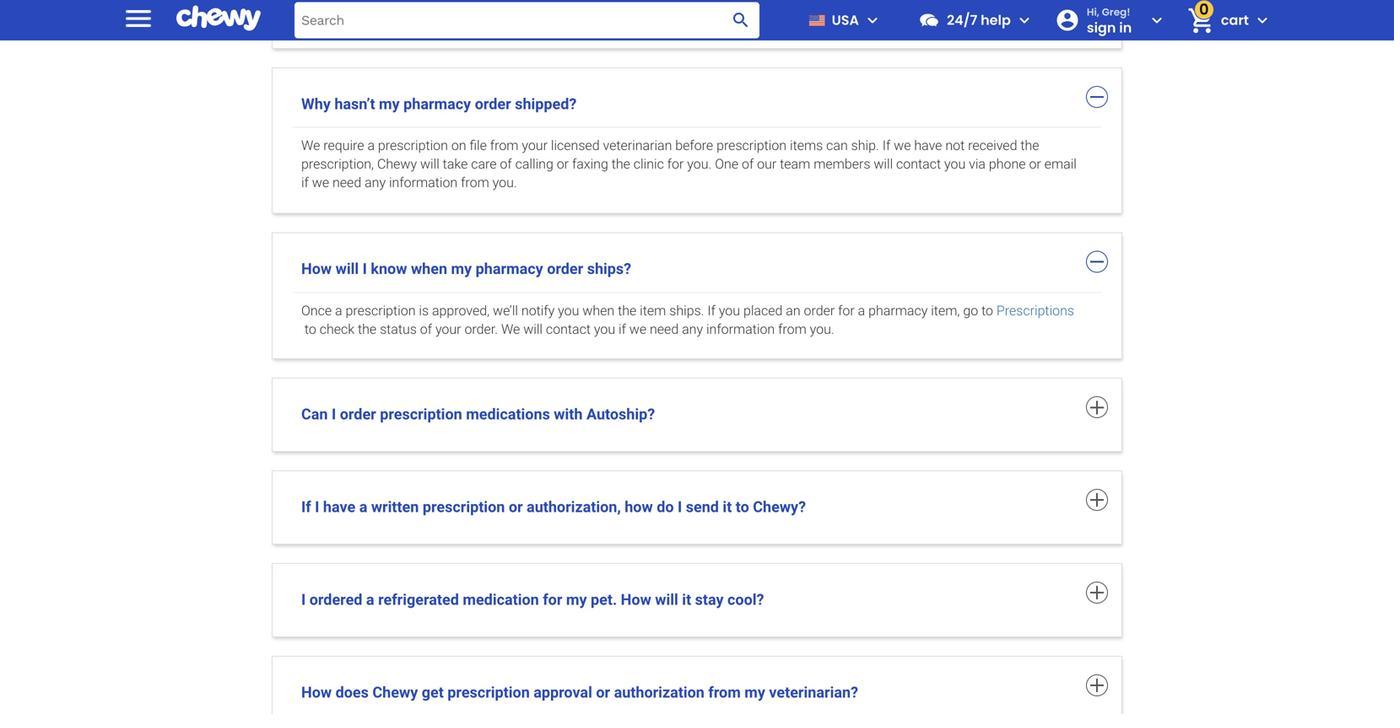 Task type: locate. For each thing, give the bounding box(es) containing it.
1 horizontal spatial any
[[682, 322, 703, 338]]

how
[[301, 261, 332, 278], [621, 593, 651, 611], [301, 686, 332, 703]]

for left 'pet.'
[[543, 593, 562, 611]]

when down the ships?
[[583, 303, 615, 319]]

you. down if you placed an order for a pharmacy item at the top of page
[[810, 322, 834, 338]]

menu image
[[122, 1, 155, 35]]

order up on file
[[475, 95, 511, 113]]

Product search field
[[295, 2, 760, 38]]

0 horizontal spatial to
[[305, 322, 316, 338]]

items image
[[1186, 6, 1216, 35]]

2 horizontal spatial item
[[931, 303, 957, 319]]

1 horizontal spatial to
[[736, 500, 749, 518]]

0 horizontal spatial your
[[435, 322, 461, 338]]

1 vertical spatial contact
[[546, 322, 591, 338]]

we down we'll
[[501, 322, 520, 338]]

in
[[1119, 18, 1132, 37]]

a right ordered
[[366, 593, 374, 611]]

will down notif
[[523, 322, 543, 338]]

the inside the if we have not received the prescription, chewy will take care of calling
[[1021, 138, 1039, 154]]

1 vertical spatial .
[[495, 322, 498, 338]]

of down a prescription is approved,
[[420, 322, 432, 338]]

or left email
[[1029, 156, 1041, 172]]

1 vertical spatial on
[[451, 138, 466, 154]]

active prescriptions: the prescription we have on file for your pet's healthcare item is still active. no further action is needed.
[[301, 9, 1033, 26]]

have for calling
[[914, 138, 942, 154]]

2 vertical spatial your
[[435, 322, 461, 338]]

0 vertical spatial chewy
[[377, 156, 417, 172]]

of right ne
[[742, 156, 754, 172]]

information down the take
[[389, 175, 458, 191]]

0 vertical spatial have
[[544, 9, 572, 26]]

0 horizontal spatial if
[[301, 500, 311, 518]]

if
[[883, 138, 891, 154], [708, 303, 716, 319], [301, 500, 311, 518]]

file left "pet's"
[[593, 9, 611, 26]]

before
[[675, 138, 713, 154]]

i left know
[[363, 261, 367, 278]]

we need any information from you.
[[312, 175, 517, 191]]

your up calling
[[522, 138, 548, 154]]

my
[[379, 95, 400, 113], [451, 261, 472, 278], [566, 593, 587, 611], [745, 686, 765, 703]]

from down care
[[461, 175, 489, 191]]

1 horizontal spatial information
[[706, 322, 775, 338]]

0 vertical spatial .
[[709, 156, 712, 172]]

1 vertical spatial information
[[706, 322, 775, 338]]

know
[[371, 261, 407, 278]]

0 horizontal spatial file
[[470, 138, 487, 154]]

. down we'll
[[495, 322, 498, 338]]

or left authorization,
[[509, 500, 523, 518]]

prescriptions:
[[341, 9, 421, 26]]

if for i
[[301, 500, 311, 518]]

i right can
[[332, 407, 336, 425]]

can
[[301, 407, 328, 425]]

o
[[715, 156, 724, 172]]

0 vertical spatial if
[[301, 175, 309, 191]]

item right submit search icon
[[759, 9, 785, 26]]

0 vertical spatial need
[[333, 175, 361, 191]]

1 vertical spatial have
[[914, 138, 942, 154]]

0 horizontal spatial contact
[[546, 322, 591, 338]]

still
[[801, 9, 822, 26]]

item up . we will contact you if we need any information from you.
[[640, 303, 666, 319]]

0 vertical spatial you.
[[493, 175, 517, 191]]

you left placed
[[719, 303, 740, 319]]

contact left via
[[896, 156, 941, 172]]

from right authorization
[[708, 686, 741, 703]]

1 horizontal spatial if
[[619, 322, 626, 338]]

for
[[614, 9, 630, 26], [667, 156, 684, 172], [838, 303, 855, 319], [543, 593, 562, 611]]

i left ordered
[[301, 593, 306, 611]]

2 vertical spatial if
[[301, 500, 311, 518]]

2 vertical spatial pharmacy
[[869, 303, 928, 319]]

will contact
[[874, 156, 941, 172]]

licensed
[[551, 138, 600, 154]]

notif
[[522, 303, 548, 319]]

chewy home image
[[176, 0, 261, 37]]

calling
[[515, 156, 554, 172]]

the up phone on the right of page
[[1021, 138, 1039, 154]]

we
[[301, 138, 320, 154], [501, 322, 520, 338]]

it right send at the bottom of the page
[[723, 500, 732, 518]]

chewy left get
[[373, 686, 418, 703]]

we up prescription,
[[301, 138, 320, 154]]

0 vertical spatial pharmacy
[[404, 95, 471, 113]]

go to prescriptions to
[[305, 303, 1074, 338]]

1 vertical spatial your
[[522, 138, 548, 154]]

order down approved, in the top left of the page
[[465, 322, 495, 338]]

2 horizontal spatial have
[[914, 138, 942, 154]]

pharmacy up on file
[[404, 95, 471, 113]]

cart
[[1221, 11, 1249, 30]]

how left 'does'
[[301, 686, 332, 703]]

need down prescription,
[[333, 175, 361, 191]]

2 horizontal spatial if
[[883, 138, 891, 154]]

get
[[422, 686, 444, 703]]

1 vertical spatial we
[[501, 322, 520, 338]]

from
[[490, 138, 519, 154], [461, 175, 489, 191], [778, 322, 807, 338], [708, 686, 741, 703]]

any down ships.
[[682, 322, 703, 338]]

i left written
[[315, 500, 319, 518]]

1 vertical spatial file
[[470, 138, 487, 154]]

you via phone
[[944, 156, 1026, 172]]

file
[[593, 9, 611, 26], [470, 138, 487, 154]]

0 horizontal spatial we
[[301, 138, 320, 154]]

to right the go
[[982, 303, 993, 319]]

pharmacy up we'll
[[476, 261, 543, 278]]

0 vertical spatial it
[[723, 500, 732, 518]]

care
[[471, 156, 497, 172]]

how for approval
[[301, 686, 332, 703]]

file up care
[[470, 138, 487, 154]]

is left help
[[970, 9, 980, 26]]

0 horizontal spatial have
[[323, 500, 356, 518]]

chewy
[[377, 156, 417, 172], [373, 686, 418, 703]]

the right check
[[358, 322, 377, 338]]

1 vertical spatial any
[[682, 322, 703, 338]]

for right 'an'
[[838, 303, 855, 319]]

prescription,
[[301, 156, 374, 172]]

pharmacy left , at the right
[[869, 303, 928, 319]]

1 horizontal spatial is
[[788, 9, 798, 26]]

2 vertical spatial how
[[301, 686, 332, 703]]

when
[[411, 261, 447, 278], [583, 303, 615, 319]]

for down before
[[667, 156, 684, 172]]

of
[[500, 156, 512, 172], [742, 156, 754, 172], [420, 322, 432, 338]]

1 vertical spatial if
[[708, 303, 716, 319]]

item left the go
[[931, 303, 957, 319]]

0 horizontal spatial when
[[411, 261, 447, 278]]

1 horizontal spatial pharmacy
[[476, 261, 543, 278]]

2 horizontal spatial your
[[634, 9, 660, 26]]

pharmacy
[[404, 95, 471, 113], [476, 261, 543, 278], [869, 303, 928, 319]]

0 vertical spatial information
[[389, 175, 458, 191]]

2 vertical spatial to
[[736, 500, 749, 518]]

written
[[371, 500, 419, 518]]

of right care
[[500, 156, 512, 172]]

i
[[363, 261, 367, 278], [332, 407, 336, 425], [315, 500, 319, 518], [678, 500, 682, 518], [301, 593, 306, 611]]

information
[[389, 175, 458, 191], [706, 322, 775, 338]]

have inside the if we have not received the prescription, chewy will take care of calling
[[914, 138, 942, 154]]

action
[[930, 9, 967, 26]]

ships.
[[670, 303, 704, 319]]

0 horizontal spatial it
[[682, 593, 691, 611]]

placed
[[744, 303, 783, 319]]

1 horizontal spatial your
[[522, 138, 548, 154]]

1 vertical spatial if
[[619, 322, 626, 338]]

. left o
[[709, 156, 712, 172]]

is up status of your at top left
[[419, 303, 429, 319]]

need down when the item ships.
[[650, 322, 679, 338]]

1 vertical spatial you.
[[810, 322, 834, 338]]

contact
[[896, 156, 941, 172], [546, 322, 591, 338]]

1 horizontal spatial file
[[593, 9, 611, 26]]

you
[[687, 156, 709, 172], [944, 156, 966, 172], [558, 303, 579, 319], [719, 303, 740, 319], [594, 322, 615, 338]]

if down when the item ships.
[[619, 322, 626, 338]]

you. down care
[[493, 175, 517, 191]]

0 vertical spatial how
[[301, 261, 332, 278]]

0 vertical spatial to
[[982, 303, 993, 319]]

we
[[523, 9, 541, 26], [894, 138, 911, 154], [312, 175, 329, 191], [629, 322, 647, 338]]

2 horizontal spatial to
[[982, 303, 993, 319]]

we'll notif y you
[[493, 303, 579, 319]]

if inside the if we have not received the prescription, chewy will take care of calling
[[883, 138, 891, 154]]

1 vertical spatial when
[[583, 303, 615, 319]]

approved,
[[432, 303, 490, 319]]

veterinarian
[[603, 138, 672, 154]]

your down approved, in the top left of the page
[[435, 322, 461, 338]]

usa
[[832, 11, 859, 30]]

2 vertical spatial have
[[323, 500, 356, 518]]

0 horizontal spatial on
[[451, 138, 466, 154]]

will down the ship.
[[874, 156, 893, 172]]

0 vertical spatial contact
[[896, 156, 941, 172]]

0 vertical spatial file
[[593, 9, 611, 26]]

if inside email if
[[301, 175, 309, 191]]

i ordered a refrigerated medication for my pet. how will it stay cool?
[[301, 593, 764, 611]]

0 vertical spatial on
[[575, 9, 590, 26]]

2 horizontal spatial of
[[742, 156, 754, 172]]

information down placed
[[706, 322, 775, 338]]

0 horizontal spatial information
[[389, 175, 458, 191]]

to down once
[[305, 322, 316, 338]]

team
[[780, 156, 811, 172]]

why hasn't my pharmacy order shipped?
[[301, 95, 577, 113]]

1 horizontal spatial .
[[709, 156, 712, 172]]

any down we require a prescription
[[365, 175, 386, 191]]

will up we need any information from you.
[[420, 156, 440, 172]]

no
[[866, 9, 884, 26]]

if down prescription,
[[301, 175, 309, 191]]

1 vertical spatial pharmacy
[[476, 261, 543, 278]]

order
[[475, 95, 511, 113], [547, 261, 583, 278], [804, 303, 835, 319], [465, 322, 495, 338], [340, 407, 376, 425]]

0 horizontal spatial if
[[301, 175, 309, 191]]

prescription
[[450, 9, 520, 26], [378, 138, 448, 154], [717, 138, 787, 154], [346, 303, 416, 319], [380, 407, 462, 425], [423, 500, 505, 518], [448, 686, 530, 703]]

is left "still"
[[788, 9, 798, 26]]

your left "pet's"
[[634, 9, 660, 26]]

when right know
[[411, 261, 447, 278]]

0 vertical spatial any
[[365, 175, 386, 191]]

contact down y
[[546, 322, 591, 338]]

need
[[333, 175, 361, 191], [650, 322, 679, 338]]

chewy up we need any information from you.
[[377, 156, 417, 172]]

1 horizontal spatial if
[[708, 303, 716, 319]]

it left stay
[[682, 593, 691, 611]]

1 vertical spatial need
[[650, 322, 679, 338]]

order right can
[[340, 407, 376, 425]]

to
[[982, 303, 993, 319], [305, 322, 316, 338], [736, 500, 749, 518]]

2 horizontal spatial pharmacy
[[869, 303, 928, 319]]

0 horizontal spatial any
[[365, 175, 386, 191]]

help menu image
[[1014, 10, 1035, 30]]

to left chewy?
[[736, 500, 749, 518]]

once
[[301, 303, 332, 319]]

the up . we will contact you if we need any information from you.
[[618, 303, 637, 319]]

1 horizontal spatial you.
[[810, 322, 834, 338]]

on
[[575, 9, 590, 26], [451, 138, 466, 154]]

1 horizontal spatial need
[[650, 322, 679, 338]]

i right do
[[678, 500, 682, 518]]

email
[[1045, 156, 1077, 172]]

how right 'pet.'
[[621, 593, 651, 611]]

will left know
[[336, 261, 359, 278]]

how up once
[[301, 261, 332, 278]]

0 vertical spatial if
[[883, 138, 891, 154]]

0 horizontal spatial .
[[495, 322, 498, 338]]

1 vertical spatial it
[[682, 593, 691, 611]]

24/7 help link
[[912, 0, 1011, 41]]

1 horizontal spatial of
[[500, 156, 512, 172]]



Task type: describe. For each thing, give the bounding box(es) containing it.
,
[[957, 303, 960, 319]]

go
[[963, 303, 978, 319]]

Search text field
[[295, 2, 760, 38]]

how will i know when my pharmacy order ships?
[[301, 261, 631, 278]]

send
[[686, 500, 719, 518]]

why
[[301, 95, 331, 113]]

0 vertical spatial your
[[634, 9, 660, 26]]

when the item ships.
[[583, 303, 704, 319]]

a left written
[[359, 500, 367, 518]]

status
[[380, 322, 417, 338]]

email if
[[301, 156, 1077, 191]]

0 vertical spatial when
[[411, 261, 447, 278]]

my right hasn't
[[379, 95, 400, 113]]

can i order prescription medications with autoship?
[[301, 407, 655, 425]]

have for it
[[323, 500, 356, 518]]

cart link
[[1181, 0, 1249, 41]]

menu image
[[863, 10, 883, 30]]

1 horizontal spatial it
[[723, 500, 732, 518]]

from down 'an'
[[778, 322, 807, 338]]

for you
[[667, 156, 709, 172]]

do
[[657, 500, 674, 518]]

1 horizontal spatial contact
[[896, 156, 941, 172]]

. we will contact you if we need any information from you.
[[495, 322, 834, 338]]

our
[[757, 156, 777, 172]]

1 vertical spatial how
[[621, 593, 651, 611]]

a right 'an'
[[858, 303, 865, 319]]

can
[[826, 138, 848, 154]]

members
[[814, 156, 871, 172]]

via
[[969, 156, 986, 172]]

my up approved, in the top left of the page
[[451, 261, 472, 278]]

1 vertical spatial to
[[305, 322, 316, 338]]

. for . o ne of our team members
[[709, 156, 712, 172]]

order up y
[[547, 261, 583, 278]]

order right 'an'
[[804, 303, 835, 319]]

how does chewy get prescription approval or authorization from my veterinarian?
[[301, 686, 858, 703]]

pet.
[[591, 593, 617, 611]]

submit search image
[[731, 10, 751, 30]]

you down when the item ships.
[[594, 322, 615, 338]]

on file
[[451, 138, 487, 154]]

you right y
[[558, 303, 579, 319]]

sign
[[1087, 18, 1116, 37]]

if you placed an order for a pharmacy item
[[708, 303, 957, 319]]

ordered
[[310, 593, 362, 611]]

autoship?
[[587, 407, 655, 425]]

the
[[424, 9, 447, 26]]

medications
[[466, 407, 550, 425]]

how for my
[[301, 261, 332, 278]]

or down licensed at the left
[[557, 156, 569, 172]]

approval
[[534, 686, 592, 703]]

0 horizontal spatial of
[[420, 322, 432, 338]]

we require a prescription
[[301, 138, 448, 154]]

phone
[[989, 156, 1026, 172]]

if we have not received the prescription, chewy will take care of calling
[[301, 138, 1039, 172]]

shipped?
[[515, 95, 577, 113]]

needed.
[[983, 9, 1030, 26]]

if i have a written prescription or authorization, how do i send it to chewy?
[[301, 500, 806, 518]]

0 horizontal spatial you.
[[493, 175, 517, 191]]

greg!
[[1102, 5, 1131, 19]]

24/7
[[947, 11, 978, 30]]

will inside the if we have not received the prescription, chewy will take care of calling
[[420, 156, 440, 172]]

authorization
[[614, 686, 705, 703]]

1 horizontal spatial item
[[759, 9, 785, 26]]

for left "pet's"
[[614, 9, 630, 26]]

usa button
[[802, 0, 883, 41]]

hasn't
[[335, 95, 375, 113]]

a up check
[[335, 303, 342, 319]]

refrigerated
[[378, 593, 459, 611]]

active
[[301, 9, 337, 26]]

1 vertical spatial chewy
[[373, 686, 418, 703]]

ne
[[724, 156, 739, 172]]

does
[[336, 686, 369, 703]]

clinic
[[634, 156, 664, 172]]

chewy support image
[[918, 9, 940, 31]]

0 horizontal spatial need
[[333, 175, 361, 191]]

2 horizontal spatial is
[[970, 9, 980, 26]]

stay
[[695, 593, 724, 611]]

pet's
[[663, 9, 690, 26]]

prescriptions
[[997, 303, 1074, 319]]

if for we
[[883, 138, 891, 154]]

how
[[625, 500, 653, 518]]

chewy inside the if we have not received the prescription, chewy will take care of calling
[[377, 156, 417, 172]]

you down before
[[687, 156, 709, 172]]

. for . we will contact you if we need any information from you.
[[495, 322, 498, 338]]

check
[[320, 322, 355, 338]]

veterinarian?
[[769, 686, 858, 703]]

hi,
[[1087, 5, 1100, 19]]

hi, greg! sign in
[[1087, 5, 1132, 37]]

a right require
[[368, 138, 375, 154]]

healthcare
[[693, 9, 755, 26]]

from your licensed veterinarian before
[[490, 138, 713, 154]]

1 horizontal spatial we
[[501, 322, 520, 338]]

if for you
[[708, 303, 716, 319]]

my left the veterinarian? at the right bottom of page
[[745, 686, 765, 703]]

from up care
[[490, 138, 519, 154]]

or right "approval"
[[596, 686, 610, 703]]

we inside the if we have not received the prescription, chewy will take care of calling
[[894, 138, 911, 154]]

status of your
[[380, 322, 461, 338]]

cool?
[[728, 593, 764, 611]]

chewy?
[[753, 500, 806, 518]]

1 horizontal spatial have
[[544, 9, 572, 26]]

medication
[[463, 593, 539, 611]]

prescriptions link
[[997, 302, 1074, 320]]

y
[[548, 303, 555, 319]]

1 horizontal spatial on
[[575, 9, 590, 26]]

a prescription is approved,
[[335, 303, 490, 319]]

cart menu image
[[1253, 10, 1273, 30]]

require
[[323, 138, 364, 154]]

we'll
[[493, 303, 518, 319]]

take
[[443, 156, 468, 172]]

active.
[[825, 9, 863, 26]]

1 horizontal spatial when
[[583, 303, 615, 319]]

0 horizontal spatial is
[[419, 303, 429, 319]]

0 horizontal spatial pharmacy
[[404, 95, 471, 113]]

received
[[968, 138, 1017, 154]]

you down not
[[944, 156, 966, 172]]

faxing
[[572, 156, 608, 172]]

with
[[554, 407, 583, 425]]

0 horizontal spatial item
[[640, 303, 666, 319]]

will left stay
[[655, 593, 678, 611]]

or faxing the clinic
[[557, 156, 664, 172]]

of inside the if we have not received the prescription, chewy will take care of calling
[[500, 156, 512, 172]]

the down veterinarian
[[612, 156, 630, 172]]

24/7 help
[[947, 11, 1011, 30]]

0 vertical spatial we
[[301, 138, 320, 154]]

help
[[981, 11, 1011, 30]]

my left 'pet.'
[[566, 593, 587, 611]]

not
[[946, 138, 965, 154]]

authorization,
[[527, 500, 621, 518]]

. o ne of our team members
[[709, 156, 871, 172]]

ship.
[[851, 138, 879, 154]]

items
[[790, 138, 823, 154]]

account menu image
[[1147, 10, 1167, 30]]



Task type: vqa. For each thing, say whether or not it's contained in the screenshot.
If inside the If we have not received the prescription, Chewy will take care of calling
yes



